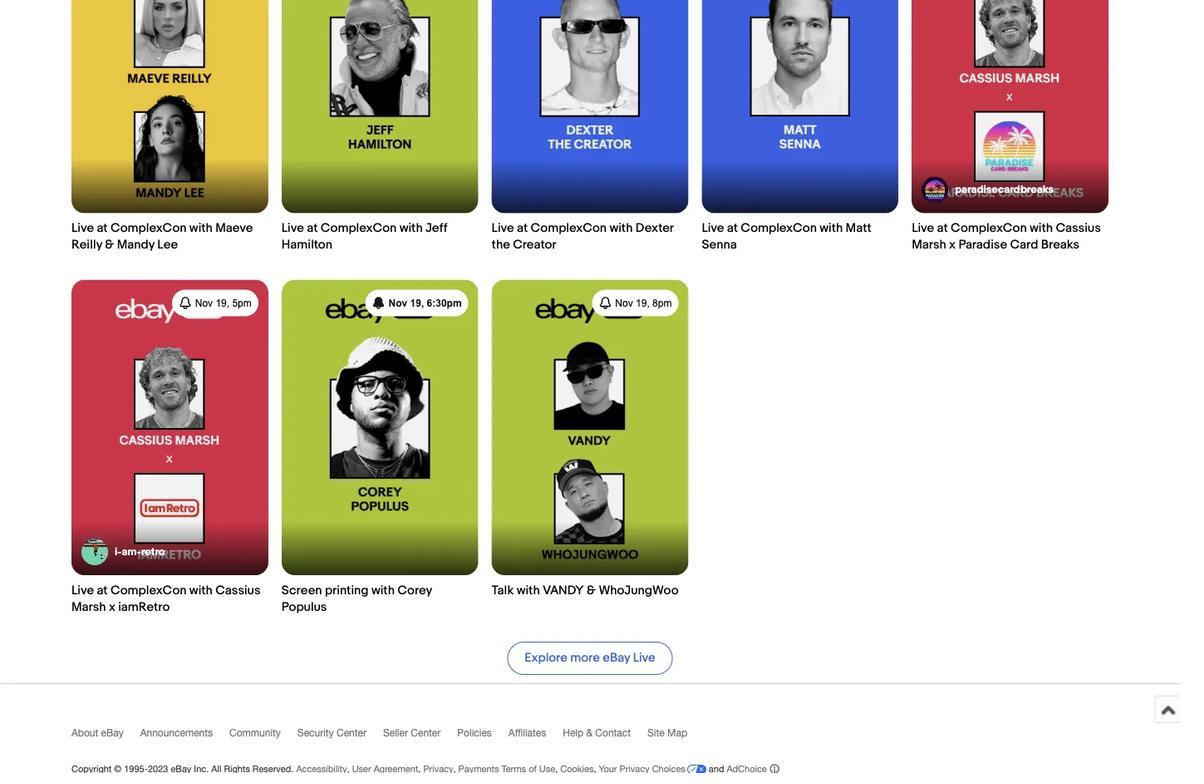 Task type: describe. For each thing, give the bounding box(es) containing it.
hamilton
[[282, 237, 332, 252]]

complexcon for live at complexcon with cassius marsh x iamretro
[[111, 583, 187, 598]]

8pm
[[653, 298, 672, 309]]

with for live at complexcon with cassius marsh x paradise card breaks
[[1030, 221, 1054, 236]]

screen printing with corey populus
[[282, 583, 432, 615]]

contact
[[596, 727, 631, 739]]

live for live at complexcon with maeve reilly & mandy lee
[[72, 221, 94, 236]]

i-
[[115, 546, 122, 558]]

with for live at complexcon with maeve reilly & mandy lee
[[189, 221, 213, 236]]

live at complexcon with jeff hamilton
[[282, 221, 448, 252]]

help & contact
[[563, 727, 631, 739]]

nov for corey
[[389, 298, 408, 309]]

at for live at complexcon with jeff hamilton
[[307, 221, 318, 236]]

paradisecardbreaks image
[[922, 177, 949, 203]]

talk with vandy & whojungwoo link
[[492, 280, 689, 599]]

2 vertical spatial &
[[587, 727, 593, 739]]

matt
[[846, 221, 872, 236]]

with for live at complexcon with dexter the creator
[[610, 221, 633, 236]]

corey
[[398, 583, 432, 598]]

live at complexcon with cassius marsh x iamretro
[[72, 583, 261, 615]]

announcements
[[140, 727, 213, 739]]

explore
[[525, 651, 568, 666]]

marsh for live at complexcon with cassius marsh x iamretro
[[72, 600, 106, 615]]

nov 19, 8pm button
[[592, 290, 679, 316]]

screen
[[282, 583, 322, 598]]

explore more ebay live link
[[507, 642, 673, 675]]

5pm
[[232, 298, 252, 309]]

live at complexcon with matt senna
[[702, 221, 872, 252]]

seller center link
[[383, 727, 458, 746]]

breaks
[[1042, 237, 1080, 252]]

19, for &
[[636, 298, 650, 309]]

1 vertical spatial ebay
[[101, 727, 124, 739]]

populus
[[282, 600, 327, 615]]

explore more ebay live
[[525, 651, 656, 666]]

live for live at complexcon with matt senna
[[702, 221, 725, 236]]

cassius for live at complexcon with cassius marsh x iamretro
[[216, 583, 261, 598]]

site
[[648, 727, 665, 739]]

at for live at complexcon with cassius marsh x iamretro
[[97, 583, 108, 598]]

live for live at complexcon with cassius marsh x iamretro
[[72, 583, 94, 598]]

security center link
[[298, 727, 383, 746]]

complexcon for live at complexcon with cassius marsh x paradise card breaks
[[951, 221, 1027, 236]]

nov for with
[[195, 298, 213, 309]]

maeve
[[216, 221, 253, 236]]

complexcon for live at complexcon with matt senna
[[741, 221, 817, 236]]

live at complexcon with maeve reilly & mandy lee
[[72, 221, 253, 252]]

the
[[492, 237, 510, 252]]

nov 19, 6:30pm button
[[365, 290, 469, 316]]

community link
[[230, 727, 298, 746]]

at for live at complexcon with matt senna
[[727, 221, 738, 236]]

i-am-retro link
[[81, 539, 165, 566]]

talk with vandy & whojungwoo
[[492, 583, 679, 598]]

19, for corey
[[410, 298, 424, 309]]

nov for &
[[616, 298, 633, 309]]

policies
[[458, 727, 492, 739]]

center for seller center
[[411, 727, 441, 739]]

senna
[[702, 237, 737, 252]]

cassius for live at complexcon with cassius marsh x paradise card breaks
[[1056, 221, 1102, 236]]

live at complexcon with jeff hamilton link
[[282, 0, 479, 253]]

screen printing with corey populus link
[[282, 280, 479, 615]]

seller center
[[383, 727, 441, 739]]

complexcon for live at complexcon with jeff hamilton
[[321, 221, 397, 236]]

at for live at complexcon with dexter the creator
[[517, 221, 528, 236]]

am-
[[122, 546, 141, 558]]

nov 19, 6:30pm
[[389, 298, 462, 309]]

live at complexcon with matt senna link
[[702, 0, 899, 253]]

policies link
[[458, 727, 509, 746]]

security
[[298, 727, 334, 739]]

live for live at complexcon with dexter the creator
[[492, 221, 514, 236]]

nov 19, 5pm
[[195, 298, 252, 309]]



Task type: locate. For each thing, give the bounding box(es) containing it.
with for live at complexcon with jeff hamilton
[[400, 221, 423, 236]]

1 horizontal spatial marsh
[[912, 237, 947, 252]]

lee
[[157, 237, 178, 252]]

&
[[105, 237, 114, 252], [587, 583, 596, 598], [587, 727, 593, 739]]

live at complexcon with maeve reilly & mandy lee link
[[72, 0, 268, 253]]

marsh inside 'live at complexcon with cassius marsh x paradise card breaks'
[[912, 237, 947, 252]]

ebay right more at the bottom
[[603, 651, 631, 666]]

at inside live at complexcon with jeff hamilton
[[307, 221, 318, 236]]

more
[[571, 651, 600, 666]]

6:30pm
[[427, 298, 462, 309]]

card
[[1011, 237, 1039, 252]]

marsh down i am retro icon
[[72, 600, 106, 615]]

x for iamretro
[[109, 600, 115, 615]]

x for paradise
[[950, 237, 956, 252]]

complexcon for live at complexcon with maeve reilly & mandy lee
[[111, 221, 187, 236]]

vandy
[[543, 583, 584, 598]]

cassius
[[1056, 221, 1102, 236], [216, 583, 261, 598]]

complexcon
[[111, 221, 187, 236], [321, 221, 397, 236], [741, 221, 817, 236], [531, 221, 607, 236], [951, 221, 1027, 236], [111, 583, 187, 598]]

jeff
[[426, 221, 448, 236]]

mandy
[[117, 237, 155, 252]]

marsh
[[912, 237, 947, 252], [72, 600, 106, 615]]

0 vertical spatial ebay
[[603, 651, 631, 666]]

marsh inside the 'live at complexcon with cassius marsh x iamretro'
[[72, 600, 106, 615]]

live inside live at complexcon with maeve reilly & mandy lee
[[72, 221, 94, 236]]

1 19, from the left
[[216, 298, 230, 309]]

complexcon left matt
[[741, 221, 817, 236]]

complexcon inside live at complexcon with jeff hamilton
[[321, 221, 397, 236]]

complexcon for live at complexcon with dexter the creator
[[531, 221, 607, 236]]

2 center from the left
[[411, 727, 441, 739]]

2 nov from the left
[[389, 298, 408, 309]]

x inside the 'live at complexcon with cassius marsh x iamretro'
[[109, 600, 115, 615]]

with inside the 'live at complexcon with cassius marsh x iamretro'
[[189, 583, 213, 598]]

live up reilly
[[72, 221, 94, 236]]

i am retro image
[[81, 539, 108, 566]]

1 nov from the left
[[195, 298, 213, 309]]

with inside screen printing with corey populus
[[372, 583, 395, 598]]

cassius up breaks
[[1056, 221, 1102, 236]]

0 horizontal spatial 19,
[[216, 298, 230, 309]]

printing
[[325, 583, 369, 598]]

about
[[72, 727, 98, 739]]

complexcon inside 'live at complexcon with cassius marsh x paradise card breaks'
[[951, 221, 1027, 236]]

live at complexcon with cassius marsh x paradise card breaks
[[912, 221, 1102, 252]]

1 center from the left
[[337, 727, 367, 739]]

x inside 'live at complexcon with cassius marsh x paradise card breaks'
[[950, 237, 956, 252]]

affiliates link
[[509, 727, 563, 746]]

reilly
[[72, 237, 102, 252]]

live
[[72, 221, 94, 236], [282, 221, 304, 236], [702, 221, 725, 236], [492, 221, 514, 236], [912, 221, 935, 236], [72, 583, 94, 598], [633, 651, 656, 666]]

complexcon inside live at complexcon with maeve reilly & mandy lee
[[111, 221, 187, 236]]

2 19, from the left
[[410, 298, 424, 309]]

with inside live at complexcon with dexter the creator
[[610, 221, 633, 236]]

at inside 'live at complexcon with cassius marsh x paradise card breaks'
[[938, 221, 949, 236]]

& inside live at complexcon with maeve reilly & mandy lee
[[105, 237, 114, 252]]

0 vertical spatial &
[[105, 237, 114, 252]]

live inside live at complexcon with dexter the creator
[[492, 221, 514, 236]]

live inside live at complexcon with jeff hamilton
[[282, 221, 304, 236]]

with inside live at complexcon with maeve reilly & mandy lee
[[189, 221, 213, 236]]

complexcon up hamilton
[[321, 221, 397, 236]]

live inside 'live at complexcon with cassius marsh x paradise card breaks'
[[912, 221, 935, 236]]

complexcon up creator
[[531, 221, 607, 236]]

1 horizontal spatial center
[[411, 727, 441, 739]]

nov inside nov 19, 6:30pm button
[[389, 298, 408, 309]]

with for live at complexcon with cassius marsh x iamretro
[[189, 583, 213, 598]]

with inside live at complexcon with jeff hamilton
[[400, 221, 423, 236]]

cassius inside the 'live at complexcon with cassius marsh x iamretro'
[[216, 583, 261, 598]]

seller
[[383, 727, 408, 739]]

paradise
[[959, 237, 1008, 252]]

1 vertical spatial x
[[109, 600, 115, 615]]

at
[[97, 221, 108, 236], [307, 221, 318, 236], [727, 221, 738, 236], [517, 221, 528, 236], [938, 221, 949, 236], [97, 583, 108, 598]]

center inside security center link
[[337, 727, 367, 739]]

complexcon up the paradise
[[951, 221, 1027, 236]]

marsh for live at complexcon with cassius marsh x paradise card breaks
[[912, 237, 947, 252]]

19, left 5pm
[[216, 298, 230, 309]]

19, for with
[[216, 298, 230, 309]]

1 horizontal spatial 19,
[[410, 298, 424, 309]]

announcements link
[[140, 727, 230, 746]]

0 vertical spatial x
[[950, 237, 956, 252]]

paradisecardbreaks link
[[922, 177, 1054, 203]]

19, inside nov 19, 6:30pm button
[[410, 298, 424, 309]]

x left the paradise
[[950, 237, 956, 252]]

19, left 6:30pm
[[410, 298, 424, 309]]

help
[[563, 727, 584, 739]]

center for security center
[[337, 727, 367, 739]]

live for live at complexcon with cassius marsh x paradise card breaks
[[912, 221, 935, 236]]

19, left 8pm
[[636, 298, 650, 309]]

nov left 5pm
[[195, 298, 213, 309]]

live inside live at complexcon with matt senna
[[702, 221, 725, 236]]

with inside live at complexcon with matt senna
[[820, 221, 843, 236]]

1 vertical spatial &
[[587, 583, 596, 598]]

dexter
[[636, 221, 674, 236]]

live at complexcon with dexter the creator link
[[492, 0, 689, 253]]

19, inside nov 19, 8pm button
[[636, 298, 650, 309]]

2 horizontal spatial nov
[[616, 298, 633, 309]]

about ebay
[[72, 727, 124, 739]]

iamretro
[[118, 600, 170, 615]]

center right seller
[[411, 727, 441, 739]]

complexcon up iamretro
[[111, 583, 187, 598]]

3 19, from the left
[[636, 298, 650, 309]]

whojungwoo
[[599, 583, 679, 598]]

3 nov from the left
[[616, 298, 633, 309]]

about ebay link
[[72, 727, 140, 746]]

at up reilly
[[97, 221, 108, 236]]

at inside the 'live at complexcon with cassius marsh x iamretro'
[[97, 583, 108, 598]]

nov left 6:30pm
[[389, 298, 408, 309]]

retro
[[141, 546, 165, 558]]

0 vertical spatial cassius
[[1056, 221, 1102, 236]]

0 horizontal spatial cassius
[[216, 583, 261, 598]]

at up creator
[[517, 221, 528, 236]]

x
[[950, 237, 956, 252], [109, 600, 115, 615]]

complexcon inside live at complexcon with dexter the creator
[[531, 221, 607, 236]]

live up hamilton
[[282, 221, 304, 236]]

map
[[668, 727, 688, 739]]

at inside live at complexcon with matt senna
[[727, 221, 738, 236]]

at inside live at complexcon with dexter the creator
[[517, 221, 528, 236]]

live up the
[[492, 221, 514, 236]]

help & contact link
[[563, 727, 648, 746]]

creator
[[513, 237, 557, 252]]

security center
[[298, 727, 367, 739]]

complexcon inside the 'live at complexcon with cassius marsh x iamretro'
[[111, 583, 187, 598]]

1 vertical spatial cassius
[[216, 583, 261, 598]]

at for live at complexcon with cassius marsh x paradise card breaks
[[938, 221, 949, 236]]

1 horizontal spatial cassius
[[1056, 221, 1102, 236]]

cassius left screen
[[216, 583, 261, 598]]

talk
[[492, 583, 514, 598]]

at for live at complexcon with maeve reilly & mandy lee
[[97, 221, 108, 236]]

live for live at complexcon with jeff hamilton
[[282, 221, 304, 236]]

nov 19, 5pm button
[[172, 290, 258, 316]]

& right help
[[587, 727, 593, 739]]

live down paradisecardbreaks icon
[[912, 221, 935, 236]]

at down i am retro icon
[[97, 583, 108, 598]]

site map
[[648, 727, 688, 739]]

ebay
[[603, 651, 631, 666], [101, 727, 124, 739]]

& right reilly
[[105, 237, 114, 252]]

nov 19, 8pm
[[616, 298, 672, 309]]

live up senna
[[702, 221, 725, 236]]

complexcon inside live at complexcon with matt senna
[[741, 221, 817, 236]]

0 vertical spatial marsh
[[912, 237, 947, 252]]

2 horizontal spatial 19,
[[636, 298, 650, 309]]

affiliates
[[509, 727, 546, 739]]

live right more at the bottom
[[633, 651, 656, 666]]

center right security on the bottom
[[337, 727, 367, 739]]

0 horizontal spatial center
[[337, 727, 367, 739]]

at inside live at complexcon with maeve reilly & mandy lee
[[97, 221, 108, 236]]

1 horizontal spatial ebay
[[603, 651, 631, 666]]

0 horizontal spatial ebay
[[101, 727, 124, 739]]

with inside 'live at complexcon with cassius marsh x paradise card breaks'
[[1030, 221, 1054, 236]]

nov
[[195, 298, 213, 309], [389, 298, 408, 309], [616, 298, 633, 309]]

at up hamilton
[[307, 221, 318, 236]]

nov inside nov 19, 8pm button
[[616, 298, 633, 309]]

1 horizontal spatial x
[[950, 237, 956, 252]]

ebay right about
[[101, 727, 124, 739]]

19, inside nov 19, 5pm button
[[216, 298, 230, 309]]

0 horizontal spatial nov
[[195, 298, 213, 309]]

paradisecardbreaks
[[956, 183, 1054, 196]]

with for live at complexcon with matt senna
[[820, 221, 843, 236]]

i-am-retro
[[115, 546, 165, 558]]

cassius inside 'live at complexcon with cassius marsh x paradise card breaks'
[[1056, 221, 1102, 236]]

live down i am retro icon
[[72, 583, 94, 598]]

1 horizontal spatial nov
[[389, 298, 408, 309]]

center inside seller center link
[[411, 727, 441, 739]]

at up senna
[[727, 221, 738, 236]]

community
[[230, 727, 281, 739]]

at down paradisecardbreaks icon
[[938, 221, 949, 236]]

& right vandy
[[587, 583, 596, 598]]

site map link
[[648, 727, 704, 746]]

0 horizontal spatial marsh
[[72, 600, 106, 615]]

marsh left the paradise
[[912, 237, 947, 252]]

with
[[189, 221, 213, 236], [400, 221, 423, 236], [820, 221, 843, 236], [610, 221, 633, 236], [1030, 221, 1054, 236], [189, 583, 213, 598], [372, 583, 395, 598], [517, 583, 540, 598]]

0 horizontal spatial x
[[109, 600, 115, 615]]

1 vertical spatial marsh
[[72, 600, 106, 615]]

nov inside nov 19, 5pm button
[[195, 298, 213, 309]]

live inside the 'live at complexcon with cassius marsh x iamretro'
[[72, 583, 94, 598]]

x left iamretro
[[109, 600, 115, 615]]

center
[[337, 727, 367, 739], [411, 727, 441, 739]]

live at complexcon with dexter the creator
[[492, 221, 674, 252]]

complexcon up mandy
[[111, 221, 187, 236]]

nov left 8pm
[[616, 298, 633, 309]]

19,
[[216, 298, 230, 309], [410, 298, 424, 309], [636, 298, 650, 309]]



Task type: vqa. For each thing, say whether or not it's contained in the screenshot.
ComplexCon within the Live at ComplexCon with Cassius Marsh x Paradise Card Breaks
yes



